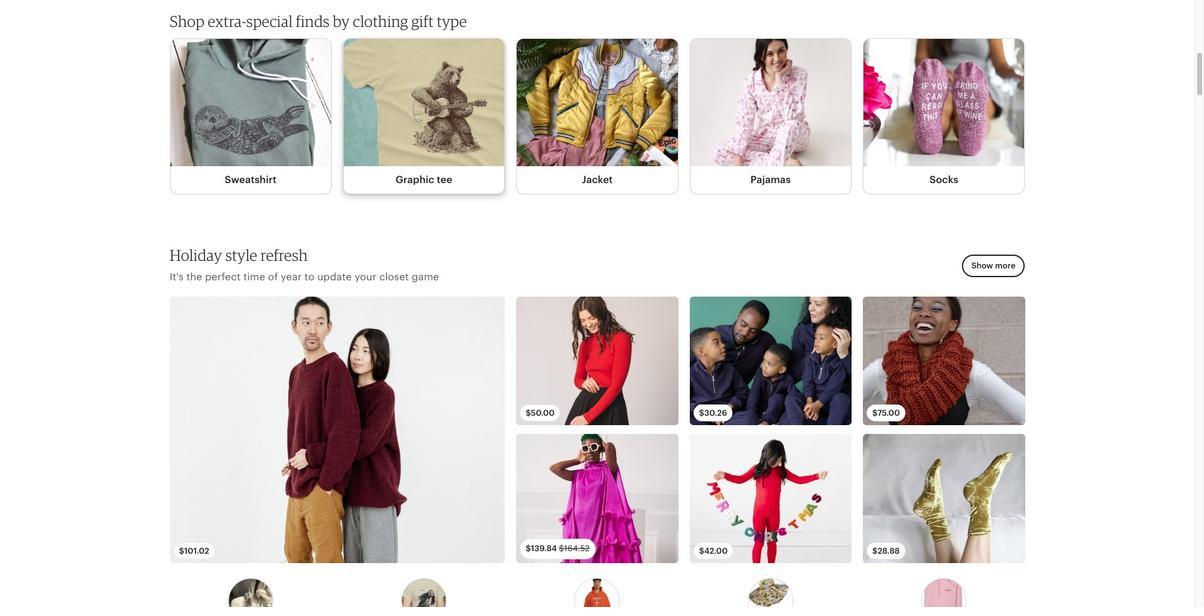 Task type: vqa. For each thing, say whether or not it's contained in the screenshot.
'THE'
yes



Task type: locate. For each thing, give the bounding box(es) containing it.
chunky orange infinity scarf, handknit burnt orange circle scarf, women's handmade winter knitted infinity scarf, ready to ship image
[[863, 297, 1025, 425]]

sweatshirts image
[[575, 578, 620, 607]]

pajamas
[[751, 174, 791, 186]]

$ for $ 42.00
[[699, 546, 704, 555]]

164.52
[[564, 544, 590, 553]]

101.02
[[184, 546, 209, 555]]

sweatshirt
[[225, 174, 277, 186]]

$ 139.84 $ 164.52
[[526, 544, 590, 553]]

$
[[526, 408, 531, 418], [699, 408, 704, 418], [872, 408, 878, 418], [526, 544, 531, 553], [559, 544, 564, 553], [179, 546, 184, 555], [699, 546, 704, 555], [872, 546, 878, 555]]

$ for $ 30.26
[[699, 408, 704, 418]]

$ 75.00
[[872, 408, 900, 418]]

womens turtleneck, slim-fit turtleneck, red long sleeve ribbed stretch turtleneck perfect for autumn, winter and spring, turtleneck top image
[[516, 297, 678, 425]]

special
[[246, 12, 293, 31]]

it's
[[170, 271, 184, 283]]

jacket
[[582, 174, 613, 186]]

merry christmas felt garland banner | rainbow christmas banner | whimsy christmas | christmas decor image
[[690, 434, 852, 563]]

closet
[[379, 271, 409, 283]]

more
[[995, 261, 1016, 270]]

fleeced ribbed two piece set  matching streetwear matching couple unisex clothing zip-up tracksuit boys girls men women dreambuy image
[[690, 297, 852, 425]]

socks
[[930, 174, 959, 186]]

$ 101.02
[[179, 546, 209, 555]]

75.00
[[878, 408, 900, 418]]

graphic tee
[[396, 174, 452, 186]]

hammersmith pink maxi premium vintage plisse dress| classy ruffle neck short sleeved dress| formal plus size| wedding guest| african print image
[[516, 434, 678, 563]]

show more link
[[962, 255, 1025, 277]]

type
[[437, 12, 467, 31]]

extra-
[[208, 12, 246, 31]]



Task type: describe. For each thing, give the bounding box(es) containing it.
139.84
[[531, 544, 557, 553]]

$ for $ 50.00
[[526, 408, 531, 418]]

style
[[225, 246, 257, 265]]

time
[[243, 271, 265, 283]]

50.00
[[531, 408, 555, 418]]

shop extra-special finds by clothing gift type
[[170, 12, 467, 31]]

game
[[412, 271, 439, 283]]

show more
[[971, 261, 1016, 270]]

burgundy sweater for men, wool knit sweater, heavy and warm knitwear, oversize silhouette image
[[170, 297, 505, 563]]

30.26
[[704, 408, 727, 418]]

tee
[[437, 174, 452, 186]]

velvet socks golden yellow soft cozy handmade women's boot socks gift for girl image
[[863, 434, 1025, 563]]

dresses image
[[748, 578, 793, 607]]

by
[[333, 12, 350, 31]]

perfect
[[205, 271, 241, 283]]

$ for $ 28.88
[[872, 546, 878, 555]]

28.88
[[878, 546, 900, 555]]

show more button
[[962, 255, 1025, 277]]

$ for $ 75.00
[[872, 408, 878, 418]]

$ for $ 139.84 $ 164.52
[[526, 544, 531, 553]]

shop
[[170, 12, 205, 31]]

tops & tees image
[[401, 578, 447, 607]]

jackets & coats image
[[921, 578, 967, 607]]

refresh
[[261, 246, 308, 265]]

to
[[304, 271, 315, 283]]

of
[[268, 271, 278, 283]]

holiday style refresh it's the perfect time of year to update your closet game
[[170, 246, 439, 283]]

$ 42.00
[[699, 546, 728, 555]]

update
[[317, 271, 352, 283]]

holiday
[[170, 246, 222, 265]]

gift
[[411, 12, 434, 31]]

clothing
[[353, 12, 408, 31]]

$ for $ 101.02
[[179, 546, 184, 555]]

42.00
[[704, 546, 728, 555]]

your
[[355, 271, 376, 283]]

finds
[[296, 12, 330, 31]]

$ 28.88
[[872, 546, 900, 555]]

year
[[281, 271, 302, 283]]

$ 30.26
[[699, 408, 727, 418]]

$ 50.00
[[526, 408, 555, 418]]

graphic
[[396, 174, 434, 186]]

the
[[186, 271, 202, 283]]

sweaters image
[[228, 578, 273, 607]]

show
[[971, 261, 993, 270]]



